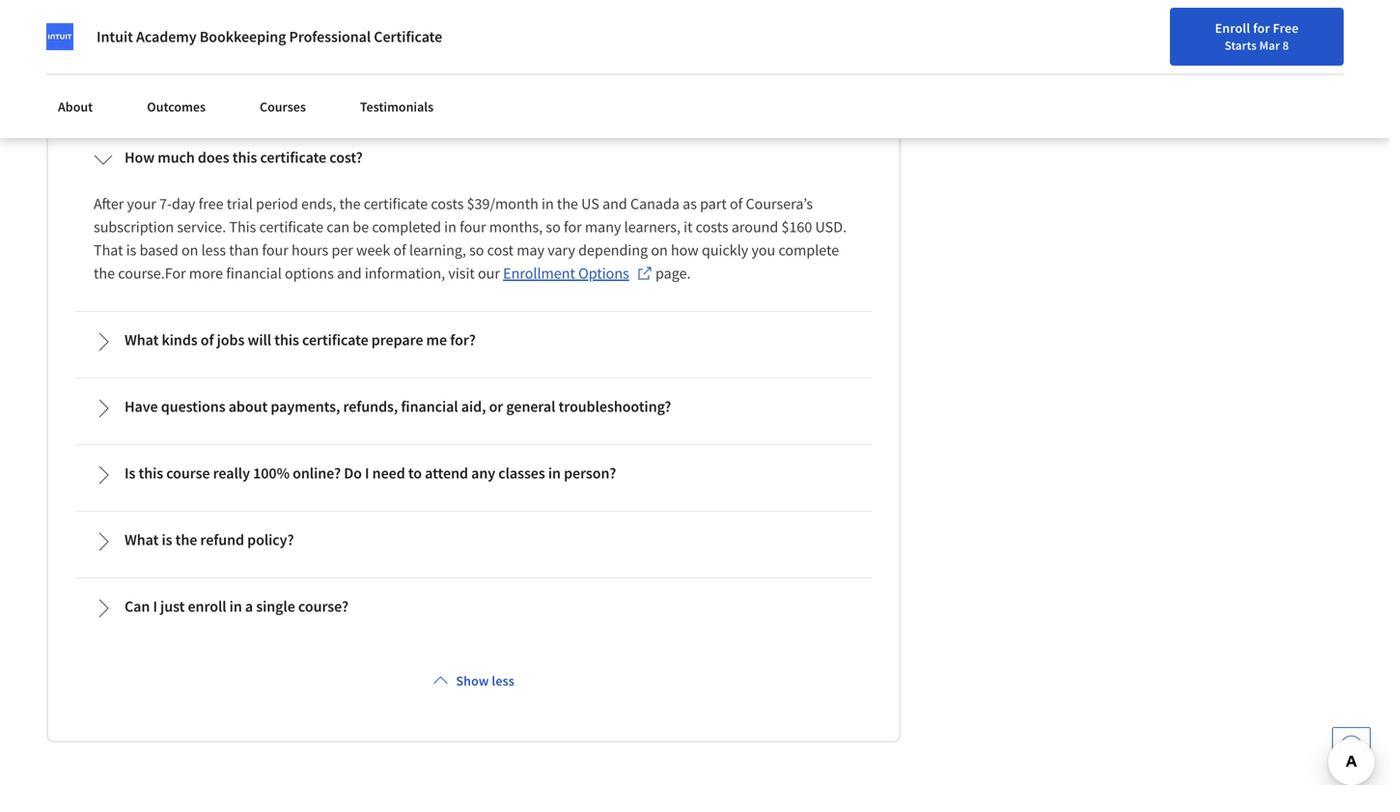 Task type: vqa. For each thing, say whether or not it's contained in the screenshot.
the of within As a beginner-level course, no skills or experience is required. When you complete this course, you'll gain a foundational understanding of accounting principles and an introduction to QuickBooks Online.
yes



Task type: describe. For each thing, give the bounding box(es) containing it.
of inside the 'as a beginner-level course, no skills or experience is required. when you complete this course, you'll gain a foundational understanding of accounting principles and an introduction to quickbooks online.'
[[277, 81, 290, 101]]

payments,
[[271, 397, 340, 416]]

0 vertical spatial costs
[[431, 194, 464, 214]]

certificate
[[374, 27, 442, 46]]

and inside the 'as a beginner-level course, no skills or experience is required. when you complete this course, you'll gain a foundational understanding of accounting principles and an introduction to quickbooks online.'
[[435, 81, 460, 101]]

0 horizontal spatial so
[[469, 241, 484, 260]]

less inside after your 7-day free trial period ends, the certificate costs $39/month in the us and canada as part of coursera's subscription service. this certificate can be completed in four months, so for many learners, it costs around $160 usd. that is based on less than four hours per week of learning, so cost may vary depending on how quickly you complete the course.for more financial options and information, visit our
[[201, 241, 226, 260]]

as
[[94, 58, 109, 77]]

an
[[463, 81, 479, 101]]

do
[[291, 12, 308, 31]]

the inside dropdown button
[[175, 530, 197, 550]]

classes
[[499, 464, 545, 483]]

what for what is the refund policy?
[[125, 530, 159, 550]]

enrollment options
[[503, 264, 629, 283]]

enrollment
[[503, 264, 575, 283]]

much
[[158, 148, 195, 167]]

this right does
[[232, 148, 257, 167]]

7-
[[159, 194, 172, 214]]

more
[[189, 264, 223, 283]]

complete inside the 'as a beginner-level course, no skills or experience is required. when you complete this course, you'll gain a foundational understanding of accounting principles and an introduction to quickbooks online.'
[[556, 58, 617, 77]]

free
[[199, 194, 224, 214]]

period
[[256, 194, 298, 214]]

outcomes
[[147, 98, 206, 115]]

1 vertical spatial four
[[262, 241, 289, 260]]

our
[[478, 264, 500, 283]]

what skills or experience do i need before taking this course? button
[[78, 0, 869, 48]]

$160
[[782, 217, 812, 237]]

bookkeeping
[[200, 27, 286, 46]]

2 horizontal spatial i
[[365, 464, 369, 483]]

your
[[127, 194, 156, 214]]

0 horizontal spatial or
[[198, 12, 212, 31]]

as
[[683, 194, 697, 214]]

trial
[[227, 194, 253, 214]]

2 horizontal spatial and
[[603, 194, 628, 214]]

than
[[229, 241, 259, 260]]

it
[[684, 217, 693, 237]]

what kinds of jobs will this certificate prepare me for? button
[[78, 315, 869, 367]]

opens in a new tab image inside enrollment options 'link'
[[637, 266, 653, 281]]

questions
[[161, 397, 226, 416]]

in inside "dropdown button"
[[230, 597, 242, 616]]

general
[[506, 397, 556, 416]]

or for payments,
[[489, 397, 503, 416]]

gain
[[735, 58, 763, 77]]

the up "be"
[[339, 194, 361, 214]]

2 horizontal spatial a
[[766, 58, 774, 77]]

attend
[[425, 464, 468, 483]]

100%
[[253, 464, 290, 483]]

course
[[166, 464, 210, 483]]

1 vertical spatial costs
[[696, 217, 729, 237]]

aid,
[[461, 397, 486, 416]]

learning,
[[409, 241, 466, 260]]

0 vertical spatial four
[[460, 217, 486, 237]]

intuit academy bookkeeping professional certificate
[[97, 27, 442, 46]]

after
[[94, 194, 124, 214]]

course? inside dropdown button
[[472, 12, 523, 31]]

1 course, from the left
[[218, 58, 265, 77]]

this right is
[[139, 464, 163, 483]]

help center image
[[1340, 735, 1364, 758]]

policy?
[[247, 530, 294, 550]]

i inside "dropdown button"
[[153, 597, 157, 616]]

certificate inside dropdown button
[[302, 330, 369, 350]]

can
[[327, 217, 350, 237]]

completed
[[372, 217, 441, 237]]

of right part
[[730, 194, 743, 214]]

coursera's
[[746, 194, 813, 214]]

in up learning,
[[444, 217, 457, 237]]

after your 7-day free trial period ends, the certificate costs $39/month in the us and canada as part of coursera's subscription service. this certificate can be completed in four months, so for many learners, it costs around $160 usd. that is based on less than four hours per week of learning, so cost may vary depending on how quickly you complete the course.for more financial options and information, visit our
[[94, 194, 850, 283]]

this
[[229, 217, 256, 237]]

complete inside after your 7-day free trial period ends, the certificate costs $39/month in the us and canada as part of coursera's subscription service. this certificate can be completed in four months, so for many learners, it costs around $160 usd. that is based on less than four hours per week of learning, so cost may vary depending on how quickly you complete the course.for more financial options and information, visit our
[[779, 241, 839, 260]]

required.
[[427, 58, 486, 77]]

depending
[[579, 241, 648, 260]]

1 on from the left
[[182, 241, 198, 260]]

any
[[471, 464, 496, 483]]

opens in a new tab image
[[620, 402, 636, 417]]

what kinds of jobs will this certificate prepare me for?
[[125, 330, 476, 350]]

ends,
[[301, 194, 336, 214]]

how much does this certificate cost?
[[125, 148, 363, 167]]

financial inside have questions about payments, refunds, financial aid, or general troubleshooting? dropdown button
[[401, 397, 458, 416]]

you'll
[[697, 58, 732, 77]]

financial inside after your 7-day free trial period ends, the certificate costs $39/month in the us and canada as part of coursera's subscription service. this certificate can be completed in four months, so for many learners, it costs around $160 usd. that is based on less than four hours per week of learning, so cost may vary depending on how quickly you complete the course.for more financial options and information, visit our
[[226, 264, 282, 283]]

is inside dropdown button
[[162, 530, 172, 550]]

8
[[1283, 38, 1290, 53]]

foundational
[[94, 81, 177, 101]]

information,
[[365, 264, 445, 283]]

0 vertical spatial i
[[311, 12, 315, 31]]

me
[[426, 330, 447, 350]]

does
[[198, 148, 229, 167]]

as a beginner-level course, no skills or experience is required. when you complete this course, you'll gain a foundational understanding of accounting principles and an introduction to quickbooks online.
[[94, 58, 777, 101]]

professional
[[289, 27, 371, 46]]

is inside the 'as a beginner-level course, no skills or experience is required. when you complete this course, you'll gain a foundational understanding of accounting principles and an introduction to quickbooks online.'
[[414, 58, 424, 77]]

beginner-
[[123, 58, 185, 77]]

can i just enroll in a single course?
[[125, 597, 349, 616]]

principles
[[368, 81, 432, 101]]

free
[[1273, 19, 1299, 37]]

about link
[[46, 87, 105, 127]]

introduction
[[482, 81, 563, 101]]

day
[[172, 194, 195, 214]]

outcomes link
[[135, 87, 217, 127]]

the down that
[[94, 264, 115, 283]]

$39/month
[[467, 194, 539, 214]]

what skills or experience do i need before taking this course?
[[125, 12, 523, 31]]

part
[[700, 194, 727, 214]]

have questions about payments, refunds, financial aid, or general troubleshooting?
[[125, 397, 671, 416]]

2 course, from the left
[[647, 58, 693, 77]]

no
[[268, 58, 285, 77]]

just
[[160, 597, 185, 616]]

this inside the 'as a beginner-level course, no skills or experience is required. when you complete this course, you'll gain a foundational understanding of accounting principles and an introduction to quickbooks online.'
[[620, 58, 644, 77]]

of inside what kinds of jobs will this certificate prepare me for? dropdown button
[[201, 330, 214, 350]]

many
[[585, 217, 621, 237]]

kinds
[[162, 330, 198, 350]]



Task type: locate. For each thing, give the bounding box(es) containing it.
certificate left prepare
[[302, 330, 369, 350]]

1 vertical spatial for
[[564, 217, 582, 237]]

what
[[125, 12, 159, 31], [125, 330, 159, 350], [125, 530, 159, 550]]

None search field
[[275, 12, 594, 51]]

1 horizontal spatial is
[[162, 530, 172, 550]]

certificate inside dropdown button
[[260, 148, 327, 167]]

less up more
[[201, 241, 226, 260]]

about
[[58, 98, 93, 115]]

0 horizontal spatial financial
[[226, 264, 282, 283]]

skills inside the 'as a beginner-level course, no skills or experience is required. when you complete this course, you'll gain a foundational understanding of accounting principles and an introduction to quickbooks online.'
[[288, 58, 320, 77]]

1 horizontal spatial opens in a new tab image
[[637, 266, 653, 281]]

a
[[112, 58, 120, 77], [766, 58, 774, 77], [245, 597, 253, 616]]

week
[[356, 241, 390, 260]]

1 vertical spatial need
[[372, 464, 405, 483]]

0 vertical spatial opens in a new tab image
[[637, 266, 653, 281]]

to inside the 'as a beginner-level course, no skills or experience is required. when you complete this course, you'll gain a foundational understanding of accounting principles and an introduction to quickbooks online.'
[[566, 81, 580, 101]]

1 what from the top
[[125, 12, 159, 31]]

0 vertical spatial what
[[125, 12, 159, 31]]

experience inside dropdown button
[[215, 12, 288, 31]]

so left cost
[[469, 241, 484, 260]]

have questions about payments, refunds, financial aid, or general troubleshooting? button
[[78, 382, 869, 434]]

what is the refund policy?
[[125, 530, 294, 550]]

0 horizontal spatial for
[[564, 217, 582, 237]]

1 horizontal spatial course?
[[472, 12, 523, 31]]

course? inside "dropdown button"
[[298, 597, 349, 616]]

need inside what skills or experience do i need before taking this course? dropdown button
[[318, 12, 351, 31]]

0 vertical spatial and
[[435, 81, 460, 101]]

is
[[125, 464, 136, 483]]

four right than
[[262, 241, 289, 260]]

less right "show"
[[492, 672, 515, 690]]

how
[[125, 148, 155, 167]]

on down learners,
[[651, 241, 668, 260]]

certificate up period
[[260, 148, 327, 167]]

can
[[125, 597, 150, 616]]

0 horizontal spatial experience
[[215, 12, 288, 31]]

and down per
[[337, 264, 362, 283]]

for up vary
[[564, 217, 582, 237]]

1 vertical spatial i
[[365, 464, 369, 483]]

0 horizontal spatial and
[[337, 264, 362, 283]]

1 vertical spatial less
[[492, 672, 515, 690]]

quickbooks
[[583, 81, 660, 101]]

or inside the 'as a beginner-level course, no skills or experience is required. when you complete this course, you'll gain a foundational understanding of accounting principles and an introduction to quickbooks online.'
[[324, 58, 337, 77]]

what up can
[[125, 530, 159, 550]]

1 horizontal spatial skills
[[288, 58, 320, 77]]

academy
[[136, 27, 197, 46]]

cost
[[487, 241, 514, 260]]

level
[[185, 58, 215, 77]]

0 horizontal spatial a
[[112, 58, 120, 77]]

2 vertical spatial what
[[125, 530, 159, 550]]

understanding
[[180, 81, 274, 101]]

2 vertical spatial is
[[162, 530, 172, 550]]

0 horizontal spatial need
[[318, 12, 351, 31]]

service.
[[177, 217, 226, 237]]

need right do on the bottom
[[372, 464, 405, 483]]

a right as
[[112, 58, 120, 77]]

course,
[[218, 58, 265, 77], [647, 58, 693, 77]]

online.
[[663, 81, 709, 101]]

0 horizontal spatial is
[[126, 241, 137, 260]]

this inside dropdown button
[[274, 330, 299, 350]]

is
[[414, 58, 424, 77], [126, 241, 137, 260], [162, 530, 172, 550]]

or for level
[[324, 58, 337, 77]]

1 vertical spatial skills
[[288, 58, 320, 77]]

for inside enroll for free starts mar 8
[[1254, 19, 1271, 37]]

2 on from the left
[[651, 241, 668, 260]]

0 vertical spatial for
[[1254, 19, 1271, 37]]

the left refund
[[175, 530, 197, 550]]

to
[[566, 81, 580, 101], [408, 464, 422, 483]]

what for what skills or experience do i need before taking this course?
[[125, 12, 159, 31]]

to left quickbooks
[[566, 81, 580, 101]]

skills inside dropdown button
[[162, 12, 195, 31]]

1 horizontal spatial a
[[245, 597, 253, 616]]

i right do on the bottom
[[365, 464, 369, 483]]

courses
[[260, 98, 306, 115]]

subscription
[[94, 217, 174, 237]]

1 horizontal spatial need
[[372, 464, 405, 483]]

0 horizontal spatial less
[[201, 241, 226, 260]]

mar
[[1260, 38, 1280, 53]]

what for what kinds of jobs will this certificate prepare me for?
[[125, 330, 159, 350]]

have
[[125, 397, 158, 416]]

single
[[256, 597, 295, 616]]

0 horizontal spatial opens in a new tab image
[[519, 464, 534, 479]]

0 horizontal spatial on
[[182, 241, 198, 260]]

a inside can i just enroll in a single course? "dropdown button"
[[245, 597, 253, 616]]

1 horizontal spatial financial
[[401, 397, 458, 416]]

0 vertical spatial or
[[198, 12, 212, 31]]

will
[[248, 330, 271, 350]]

a right gain
[[766, 58, 774, 77]]

1 vertical spatial what
[[125, 330, 159, 350]]

to inside dropdown button
[[408, 464, 422, 483]]

1 horizontal spatial experience
[[340, 58, 411, 77]]

learners,
[[624, 217, 681, 237]]

0 vertical spatial you
[[529, 58, 553, 77]]

in inside dropdown button
[[548, 464, 561, 483]]

costs
[[431, 194, 464, 214], [696, 217, 729, 237]]

1 horizontal spatial or
[[324, 58, 337, 77]]

1 vertical spatial opens in a new tab image
[[519, 464, 534, 479]]

complete
[[556, 58, 617, 77], [779, 241, 839, 260]]

what up beginner-
[[125, 12, 159, 31]]

skills
[[162, 12, 195, 31], [288, 58, 320, 77]]

3 what from the top
[[125, 530, 159, 550]]

what inside what is the refund policy? dropdown button
[[125, 530, 159, 550]]

certificate down period
[[259, 217, 324, 237]]

certificate up completed
[[364, 194, 428, 214]]

jobs
[[217, 330, 245, 350]]

is this course really 100% online? do i need to attend any classes in person? button
[[78, 448, 869, 500]]

opens in a new tab image down depending at the top left of page
[[637, 266, 653, 281]]

2 horizontal spatial or
[[489, 397, 503, 416]]

need right do
[[318, 12, 351, 31]]

course.for
[[118, 264, 186, 283]]

1 vertical spatial course?
[[298, 597, 349, 616]]

course, up online.
[[647, 58, 693, 77]]

so up vary
[[546, 217, 561, 237]]

1 horizontal spatial course,
[[647, 58, 693, 77]]

skills right no on the left of page
[[288, 58, 320, 77]]

months,
[[489, 217, 543, 237]]

0 horizontal spatial four
[[262, 241, 289, 260]]

for?
[[450, 330, 476, 350]]

show less
[[456, 672, 515, 690]]

0 horizontal spatial course?
[[298, 597, 349, 616]]

of left jobs
[[201, 330, 214, 350]]

costs down part
[[696, 217, 729, 237]]

0 vertical spatial need
[[318, 12, 351, 31]]

financial down than
[[226, 264, 282, 283]]

0 vertical spatial to
[[566, 81, 580, 101]]

0 vertical spatial less
[[201, 241, 226, 260]]

around
[[732, 217, 779, 237]]

costs up completed
[[431, 194, 464, 214]]

hours
[[292, 241, 329, 260]]

0 vertical spatial is
[[414, 58, 424, 77]]

options
[[579, 264, 629, 283]]

intuit image
[[46, 23, 73, 50]]

enroll
[[1215, 19, 1251, 37]]

less inside dropdown button
[[492, 672, 515, 690]]

you down around
[[752, 241, 776, 260]]

of up information, at the left
[[393, 241, 406, 260]]

the
[[339, 194, 361, 214], [557, 194, 578, 214], [94, 264, 115, 283], [175, 530, 197, 550]]

1 horizontal spatial i
[[311, 12, 315, 31]]

financial left aid,
[[401, 397, 458, 416]]

is inside after your 7-day free trial period ends, the certificate costs $39/month in the us and canada as part of coursera's subscription service. this certificate can be completed in four months, so for many learners, it costs around $160 usd. that is based on less than four hours per week of learning, so cost may vary depending on how quickly you complete the course.for more financial options and information, visit our
[[126, 241, 137, 260]]

1 vertical spatial financial
[[401, 397, 458, 416]]

i
[[311, 12, 315, 31], [365, 464, 369, 483], [153, 597, 157, 616]]

about
[[229, 397, 268, 416]]

on down service. at top left
[[182, 241, 198, 260]]

1 vertical spatial and
[[603, 194, 628, 214]]

0 vertical spatial experience
[[215, 12, 288, 31]]

0 vertical spatial so
[[546, 217, 561, 237]]

vary
[[548, 241, 575, 260]]

and
[[435, 81, 460, 101], [603, 194, 628, 214], [337, 264, 362, 283]]

for inside after your 7-day free trial period ends, the certificate costs $39/month in the us and canada as part of coursera's subscription service. this certificate can be completed in four months, so for many learners, it costs around $160 usd. that is based on less than four hours per week of learning, so cost may vary depending on how quickly you complete the course.for more financial options and information, visit our
[[564, 217, 582, 237]]

may
[[517, 241, 545, 260]]

1 horizontal spatial and
[[435, 81, 460, 101]]

course? right single on the bottom left of page
[[298, 597, 349, 616]]

in up months,
[[542, 194, 554, 214]]

0 horizontal spatial costs
[[431, 194, 464, 214]]

this right will
[[274, 330, 299, 350]]

refunds,
[[343, 397, 398, 416]]

you inside after your 7-day free trial period ends, the certificate costs $39/month in the us and canada as part of coursera's subscription service. this certificate can be completed in four months, so for many learners, it costs around $160 usd. that is based on less than four hours per week of learning, so cost may vary depending on how quickly you complete the course.for more financial options and information, visit our
[[752, 241, 776, 260]]

before
[[354, 12, 397, 31]]

quickly
[[702, 241, 749, 260]]

or up accounting
[[324, 58, 337, 77]]

for up the mar on the top
[[1254, 19, 1271, 37]]

0 vertical spatial skills
[[162, 12, 195, 31]]

1 horizontal spatial less
[[492, 672, 515, 690]]

1 horizontal spatial you
[[752, 241, 776, 260]]

2 vertical spatial and
[[337, 264, 362, 283]]

0 vertical spatial course?
[[472, 12, 523, 31]]

menu item
[[1044, 19, 1169, 82]]

four
[[460, 217, 486, 237], [262, 241, 289, 260]]

0 horizontal spatial to
[[408, 464, 422, 483]]

2 what from the top
[[125, 330, 159, 350]]

1 vertical spatial so
[[469, 241, 484, 260]]

online?
[[293, 464, 341, 483]]

testimonials link
[[348, 87, 445, 127]]

based
[[140, 241, 178, 260]]

can i just enroll in a single course? button
[[78, 582, 869, 634]]

courses link
[[248, 87, 318, 127]]

four down $39/month
[[460, 217, 486, 237]]

a left single on the bottom left of page
[[245, 597, 253, 616]]

taking
[[400, 12, 442, 31]]

0 horizontal spatial course,
[[218, 58, 265, 77]]

1 horizontal spatial so
[[546, 217, 561, 237]]

1 horizontal spatial four
[[460, 217, 486, 237]]

1 horizontal spatial costs
[[696, 217, 729, 237]]

enroll for free starts mar 8
[[1215, 19, 1299, 53]]

opens in a new tab image
[[637, 266, 653, 281], [519, 464, 534, 479]]

this
[[445, 12, 469, 31], [620, 58, 644, 77], [232, 148, 257, 167], [274, 330, 299, 350], [139, 464, 163, 483]]

options
[[285, 264, 334, 283]]

in right classes
[[548, 464, 561, 483]]

opens in a new tab image right the any
[[519, 464, 534, 479]]

when
[[489, 58, 526, 77]]

to left attend
[[408, 464, 422, 483]]

of
[[277, 81, 290, 101], [730, 194, 743, 214], [393, 241, 406, 260], [201, 330, 214, 350]]

i right do
[[311, 12, 315, 31]]

cost?
[[330, 148, 363, 167]]

2 vertical spatial or
[[489, 397, 503, 416]]

0 horizontal spatial you
[[529, 58, 553, 77]]

or right academy
[[198, 12, 212, 31]]

experience inside the 'as a beginner-level course, no skills or experience is required. when you complete this course, you'll gain a foundational understanding of accounting principles and an introduction to quickbooks online.'
[[340, 58, 411, 77]]

1 horizontal spatial to
[[566, 81, 580, 101]]

coursera image
[[23, 16, 146, 47]]

0 vertical spatial complete
[[556, 58, 617, 77]]

refund
[[200, 530, 244, 550]]

course? up when
[[472, 12, 523, 31]]

experience up the 'principles'
[[340, 58, 411, 77]]

in right enroll on the bottom
[[230, 597, 242, 616]]

0 horizontal spatial i
[[153, 597, 157, 616]]

troubleshooting?
[[559, 397, 671, 416]]

and left an
[[435, 81, 460, 101]]

show
[[456, 672, 489, 690]]

what inside what skills or experience do i need before taking this course? dropdown button
[[125, 12, 159, 31]]

1 vertical spatial to
[[408, 464, 422, 483]]

need inside the "is this course really 100% online? do i need to attend any classes in person?" dropdown button
[[372, 464, 405, 483]]

0 horizontal spatial complete
[[556, 58, 617, 77]]

2 vertical spatial i
[[153, 597, 157, 616]]

is right that
[[126, 241, 137, 260]]

1 vertical spatial is
[[126, 241, 137, 260]]

what inside what kinds of jobs will this certificate prepare me for? dropdown button
[[125, 330, 159, 350]]

what left kinds at the top
[[125, 330, 159, 350]]

i left just
[[153, 597, 157, 616]]

course, up understanding
[[218, 58, 265, 77]]

1 horizontal spatial for
[[1254, 19, 1271, 37]]

1 vertical spatial you
[[752, 241, 776, 260]]

per
[[332, 241, 353, 260]]

the left us
[[557, 194, 578, 214]]

us
[[582, 194, 600, 214]]

is up the 'principles'
[[414, 58, 424, 77]]

how
[[671, 241, 699, 260]]

2 horizontal spatial is
[[414, 58, 424, 77]]

complete up quickbooks
[[556, 58, 617, 77]]

for
[[1254, 19, 1271, 37], [564, 217, 582, 237]]

complete down $160
[[779, 241, 839, 260]]

0 vertical spatial financial
[[226, 264, 282, 283]]

or right aid,
[[489, 397, 503, 416]]

1 vertical spatial experience
[[340, 58, 411, 77]]

you up the 'introduction'
[[529, 58, 553, 77]]

experience left do
[[215, 12, 288, 31]]

canada
[[631, 194, 680, 214]]

you inside the 'as a beginner-level course, no skills or experience is required. when you complete this course, you'll gain a foundational understanding of accounting principles and an introduction to quickbooks online.'
[[529, 58, 553, 77]]

1 horizontal spatial on
[[651, 241, 668, 260]]

enroll
[[188, 597, 226, 616]]

skills up level
[[162, 12, 195, 31]]

is left refund
[[162, 530, 172, 550]]

this up quickbooks
[[620, 58, 644, 77]]

0 horizontal spatial skills
[[162, 12, 195, 31]]

and right us
[[603, 194, 628, 214]]

visit
[[448, 264, 475, 283]]

1 vertical spatial or
[[324, 58, 337, 77]]

of down no on the left of page
[[277, 81, 290, 101]]

1 horizontal spatial complete
[[779, 241, 839, 260]]

that
[[94, 241, 123, 260]]

less
[[201, 241, 226, 260], [492, 672, 515, 690]]

page.
[[653, 264, 694, 283]]

1 vertical spatial complete
[[779, 241, 839, 260]]

this right taking
[[445, 12, 469, 31]]

show less button
[[425, 664, 522, 698]]

enrollment options link
[[503, 262, 653, 285]]

what is the refund policy? button
[[78, 515, 869, 567]]



